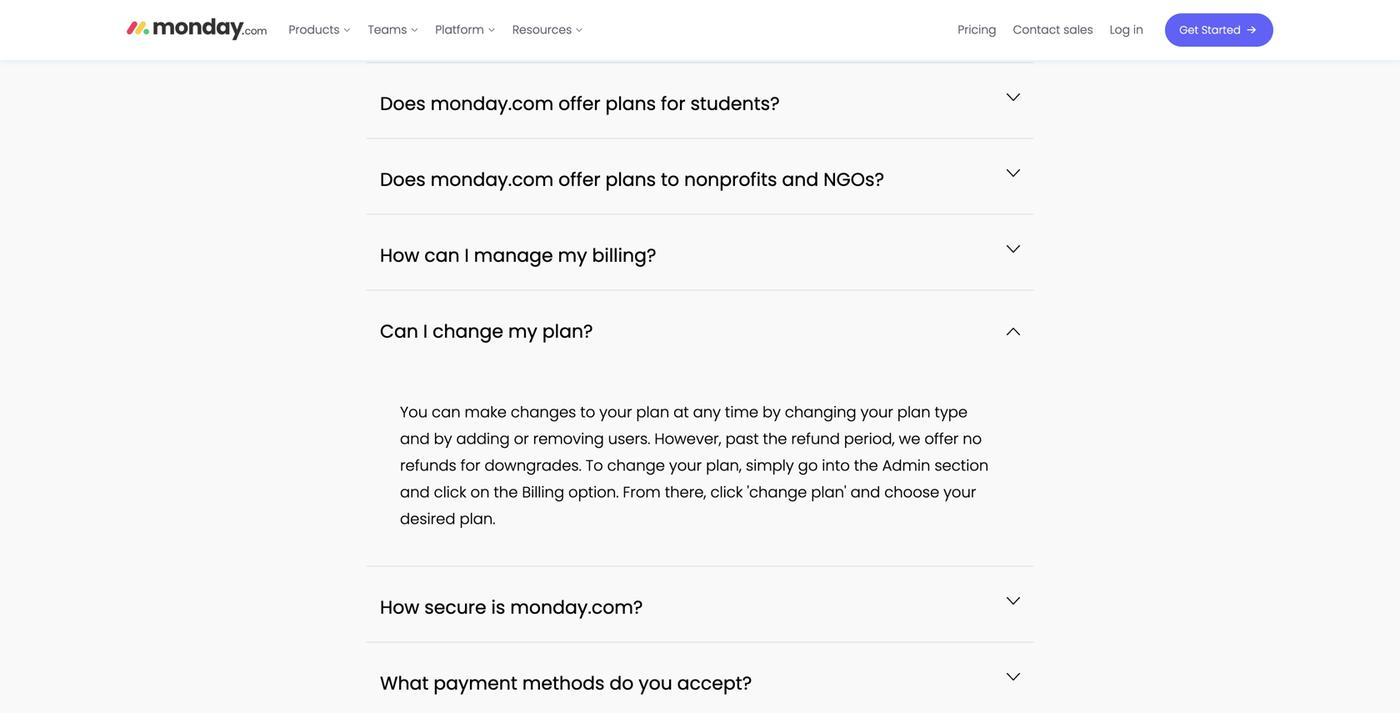 Task type: locate. For each thing, give the bounding box(es) containing it.
plan.
[[460, 508, 496, 529]]

click left on
[[434, 481, 467, 503]]

0 vertical spatial my
[[558, 242, 588, 268]]

2 horizontal spatial the
[[855, 455, 879, 476]]

1 horizontal spatial the
[[763, 428, 788, 449]]

1 vertical spatial monday.com
[[431, 167, 554, 192]]

monday.com
[[431, 91, 554, 116], [431, 167, 554, 192]]

billing
[[522, 481, 565, 503]]

there,
[[665, 481, 707, 503]]

period,
[[845, 428, 895, 449]]

plans inside does monday.com offer plans for students? dropdown button
[[606, 91, 656, 116]]

does monday.com offer plans to nonprofits and ngos? button
[[367, 139, 1034, 214]]

1 plan from the left
[[637, 401, 670, 423]]

by
[[763, 401, 781, 423], [434, 428, 452, 449]]

what payment methods do you accept? button
[[367, 642, 1034, 713]]

to inside you can make changes to your plan at any time by changing your plan type and by adding or removing users. however, past the refund period, we offer no refunds for downgrades. to change your plan, simply go into the admin section and click on the billing option. from there, click 'change plan' and choose your desired plan.
[[581, 401, 596, 423]]

to left the nonprofits
[[661, 167, 680, 192]]

for inside dropdown button
[[661, 91, 686, 116]]

monday.com inside does monday.com offer plans for students? dropdown button
[[431, 91, 554, 116]]

click
[[434, 481, 467, 503], [711, 481, 743, 503]]

0 horizontal spatial i
[[423, 318, 428, 344]]

resources
[[513, 22, 572, 38]]

plan,
[[706, 455, 742, 476]]

0 horizontal spatial click
[[434, 481, 467, 503]]

change inside you can make changes to your plan at any time by changing your plan type and by adding or removing users. however, past the refund period, we offer no refunds for downgrades. to change your plan, simply go into the admin section and click on the billing option. from there, click 'change plan' and choose your desired plan.
[[608, 455, 665, 476]]

1 horizontal spatial plan
[[898, 401, 931, 423]]

1 vertical spatial i
[[423, 318, 428, 344]]

into
[[822, 455, 850, 476]]

monday.com inside does monday.com offer plans to nonprofits and ngos? dropdown button
[[431, 167, 554, 192]]

2 plans from the top
[[606, 167, 656, 192]]

monday.com up manage
[[431, 167, 554, 192]]

monday.com down platform "link"
[[431, 91, 554, 116]]

how inside dropdown button
[[380, 594, 420, 620]]

change right can
[[433, 318, 504, 344]]

1 vertical spatial how
[[380, 594, 420, 620]]

1 vertical spatial offer
[[559, 167, 601, 192]]

0 vertical spatial to
[[661, 167, 680, 192]]

1 horizontal spatial for
[[661, 91, 686, 116]]

from
[[623, 481, 661, 503]]

section
[[935, 455, 989, 476]]

plan'
[[812, 481, 847, 503]]

can right you
[[432, 401, 461, 423]]

billing?
[[592, 242, 657, 268]]

payment
[[434, 670, 518, 696]]

i left manage
[[465, 242, 469, 268]]

to
[[586, 455, 604, 476]]

1 vertical spatial can
[[432, 401, 461, 423]]

1 horizontal spatial change
[[608, 455, 665, 476]]

by right time
[[763, 401, 781, 423]]

for
[[661, 91, 686, 116], [461, 455, 481, 476]]

how left secure
[[380, 594, 420, 620]]

admin
[[883, 455, 931, 476]]

and
[[783, 167, 819, 192], [400, 428, 430, 449], [400, 481, 430, 503], [851, 481, 881, 503]]

can for you
[[432, 401, 461, 423]]

how inside dropdown button
[[380, 242, 420, 268]]

0 vertical spatial can
[[425, 242, 460, 268]]

the down period,
[[855, 455, 879, 476]]

monday.com for does monday.com offer plans for students?
[[431, 91, 554, 116]]

1 plans from the top
[[606, 91, 656, 116]]

can left manage
[[425, 242, 460, 268]]

1 how from the top
[[380, 242, 420, 268]]

my left billing?
[[558, 242, 588, 268]]

can inside you can make changes to your plan at any time by changing your plan type and by adding or removing users. however, past the refund period, we offer no refunds for downgrades. to change your plan, simply go into the admin section and click on the billing option. from there, click 'change plan' and choose your desired plan.
[[432, 401, 461, 423]]

for up on
[[461, 455, 481, 476]]

does
[[380, 91, 426, 116], [380, 167, 426, 192]]

removing
[[533, 428, 604, 449]]

change up from
[[608, 455, 665, 476]]

1 vertical spatial for
[[461, 455, 481, 476]]

0 horizontal spatial change
[[433, 318, 504, 344]]

log in
[[1111, 22, 1144, 38]]

0 horizontal spatial to
[[581, 401, 596, 423]]

to up removing
[[581, 401, 596, 423]]

2 monday.com from the top
[[431, 167, 554, 192]]

1 horizontal spatial list
[[950, 0, 1152, 60]]

0 vertical spatial offer
[[559, 91, 601, 116]]

at
[[674, 401, 689, 423]]

manage
[[474, 242, 553, 268]]

0 vertical spatial by
[[763, 401, 781, 423]]

1 does from the top
[[380, 91, 426, 116]]

0 horizontal spatial my
[[509, 318, 538, 344]]

on
[[471, 481, 490, 503]]

plans
[[606, 91, 656, 116], [606, 167, 656, 192]]

1 vertical spatial the
[[855, 455, 879, 476]]

0 horizontal spatial list
[[281, 0, 592, 60]]

you
[[639, 670, 673, 696]]

and up desired
[[400, 481, 430, 503]]

by up refunds on the left of the page
[[434, 428, 452, 449]]

can inside dropdown button
[[425, 242, 460, 268]]

0 vertical spatial plans
[[606, 91, 656, 116]]

and right the plan'
[[851, 481, 881, 503]]

0 vertical spatial i
[[465, 242, 469, 268]]

1 horizontal spatial my
[[558, 242, 588, 268]]

offer down the does monday.com offer plans for students?
[[559, 167, 601, 192]]

2 list from the left
[[950, 0, 1152, 60]]

sales
[[1064, 22, 1094, 38]]

list containing products
[[281, 0, 592, 60]]

you can make changes to your plan at any time by changing your plan type and by adding or removing users. however, past the refund period, we offer no refunds for downgrades. to change your plan, simply go into the admin section and click on the billing option. from there, click 'change plan' and choose your desired plan. region
[[400, 399, 1001, 532]]

or
[[514, 428, 529, 449]]

go
[[799, 455, 818, 476]]

0 horizontal spatial for
[[461, 455, 481, 476]]

click down 'plan,'
[[711, 481, 743, 503]]

2 does from the top
[[380, 167, 426, 192]]

1 vertical spatial by
[[434, 428, 452, 449]]

1 click from the left
[[434, 481, 467, 503]]

monday.com for does monday.com offer plans to nonprofits and ngos?
[[431, 167, 554, 192]]

past
[[726, 428, 759, 449]]

1 vertical spatial plans
[[606, 167, 656, 192]]

the up simply
[[763, 428, 788, 449]]

contact sales link
[[1005, 17, 1102, 43]]

and left ngos?
[[783, 167, 819, 192]]

0 vertical spatial the
[[763, 428, 788, 449]]

how up can
[[380, 242, 420, 268]]

to
[[661, 167, 680, 192], [581, 401, 596, 423]]

plans up billing?
[[606, 167, 656, 192]]

downgrades.
[[485, 455, 582, 476]]

1 vertical spatial change
[[608, 455, 665, 476]]

0 vertical spatial how
[[380, 242, 420, 268]]

offer
[[559, 91, 601, 116], [559, 167, 601, 192], [925, 428, 959, 449]]

main element
[[281, 0, 1274, 60]]

can
[[425, 242, 460, 268], [432, 401, 461, 423]]

'change
[[747, 481, 807, 503]]

for left students? on the top of page
[[661, 91, 686, 116]]

monday.com?
[[511, 594, 643, 620]]

your
[[600, 401, 633, 423], [861, 401, 894, 423], [670, 455, 702, 476], [944, 481, 977, 503]]

the
[[763, 428, 788, 449], [855, 455, 879, 476], [494, 481, 518, 503]]

does monday.com offer plans for students? button
[[367, 63, 1034, 138]]

log
[[1111, 22, 1131, 38]]

0 vertical spatial monday.com
[[431, 91, 554, 116]]

1 list from the left
[[281, 0, 592, 60]]

plan
[[637, 401, 670, 423], [898, 401, 931, 423]]

my left plan?
[[509, 318, 538, 344]]

refunds
[[400, 455, 457, 476]]

resources link
[[504, 17, 592, 43]]

list
[[281, 0, 592, 60], [950, 0, 1152, 60]]

change
[[433, 318, 504, 344], [608, 455, 665, 476]]

simply
[[746, 455, 795, 476]]

monday.com logo image
[[127, 11, 267, 46]]

plans for to
[[606, 167, 656, 192]]

1 horizontal spatial i
[[465, 242, 469, 268]]

get started button
[[1166, 13, 1274, 47]]

to inside does monday.com offer plans to nonprofits and ngos? dropdown button
[[661, 167, 680, 192]]

1 vertical spatial my
[[509, 318, 538, 344]]

1 horizontal spatial to
[[661, 167, 680, 192]]

adding
[[457, 428, 510, 449]]

methods
[[523, 670, 605, 696]]

1 monday.com from the top
[[431, 91, 554, 116]]

you can make changes to your plan at any time by changing your plan type and by adding or removing users. however, past the refund period, we offer no refunds for downgrades. to change your plan, simply go into the admin section and click on the billing option. from there, click 'change plan' and choose your desired plan.
[[400, 401, 989, 529]]

get started
[[1180, 23, 1241, 38]]

platform link
[[427, 17, 504, 43]]

my
[[558, 242, 588, 268], [509, 318, 538, 344]]

i right can
[[423, 318, 428, 344]]

how for how secure is monday.com?
[[380, 594, 420, 620]]

accept?
[[678, 670, 752, 696]]

i
[[465, 242, 469, 268], [423, 318, 428, 344]]

0 vertical spatial does
[[380, 91, 426, 116]]

0 vertical spatial change
[[433, 318, 504, 344]]

started
[[1202, 23, 1241, 38]]

changes
[[511, 401, 577, 423]]

2 click from the left
[[711, 481, 743, 503]]

2 plan from the left
[[898, 401, 931, 423]]

1 vertical spatial to
[[581, 401, 596, 423]]

i inside dropdown button
[[465, 242, 469, 268]]

how
[[380, 242, 420, 268], [380, 594, 420, 620]]

plan left at
[[637, 401, 670, 423]]

plans up does monday.com offer plans to nonprofits and ngos?
[[606, 91, 656, 116]]

choose
[[885, 481, 940, 503]]

offer down type
[[925, 428, 959, 449]]

2 how from the top
[[380, 594, 420, 620]]

0 horizontal spatial the
[[494, 481, 518, 503]]

1 vertical spatial does
[[380, 167, 426, 192]]

2 vertical spatial offer
[[925, 428, 959, 449]]

offer for to
[[559, 167, 601, 192]]

change inside dropdown button
[[433, 318, 504, 344]]

0 horizontal spatial plan
[[637, 401, 670, 423]]

the right on
[[494, 481, 518, 503]]

i inside dropdown button
[[423, 318, 428, 344]]

0 vertical spatial for
[[661, 91, 686, 116]]

1 horizontal spatial by
[[763, 401, 781, 423]]

plans inside does monday.com offer plans to nonprofits and ngos? dropdown button
[[606, 167, 656, 192]]

offer down resources link
[[559, 91, 601, 116]]

1 horizontal spatial click
[[711, 481, 743, 503]]

plan up we
[[898, 401, 931, 423]]



Task type: describe. For each thing, give the bounding box(es) containing it.
to for changes
[[581, 401, 596, 423]]

how secure is monday.com? button
[[367, 566, 1034, 642]]

to for plans
[[661, 167, 680, 192]]

for inside you can make changes to your plan at any time by changing your plan type and by adding or removing users. however, past the refund period, we offer no refunds for downgrades. to change your plan, simply go into the admin section and click on the billing option. from there, click 'change plan' and choose your desired plan.
[[461, 455, 481, 476]]

teams
[[368, 22, 407, 38]]

list containing pricing
[[950, 0, 1152, 60]]

we
[[899, 428, 921, 449]]

can i change my plan?
[[380, 318, 593, 344]]

0 horizontal spatial by
[[434, 428, 452, 449]]

however,
[[655, 428, 722, 449]]

changing
[[785, 401, 857, 423]]

do
[[610, 670, 634, 696]]

no
[[963, 428, 983, 449]]

time
[[725, 401, 759, 423]]

how for how can i manage my billing?
[[380, 242, 420, 268]]

in
[[1134, 22, 1144, 38]]

teams link
[[360, 17, 427, 43]]

get
[[1180, 23, 1199, 38]]

and inside dropdown button
[[783, 167, 819, 192]]

offer for for
[[559, 91, 601, 116]]

your up there,
[[670, 455, 702, 476]]

type
[[935, 401, 968, 423]]

can for how
[[425, 242, 460, 268]]

what payment methods do you accept?
[[380, 670, 752, 696]]

how can i manage my billing? button
[[367, 215, 1034, 290]]

does for does monday.com offer plans to nonprofits and ngos?
[[380, 167, 426, 192]]

plans for for
[[606, 91, 656, 116]]

log in link
[[1102, 17, 1152, 43]]

my inside can i change my plan? dropdown button
[[509, 318, 538, 344]]

platform
[[436, 22, 484, 38]]

option.
[[569, 481, 619, 503]]

does monday.com offer plans to nonprofits and ngos?
[[380, 167, 885, 192]]

your down section
[[944, 481, 977, 503]]

what
[[380, 670, 429, 696]]

pricing
[[958, 22, 997, 38]]

contact
[[1014, 22, 1061, 38]]

my inside how can i manage my billing? dropdown button
[[558, 242, 588, 268]]

and down you
[[400, 428, 430, 449]]

students?
[[691, 91, 780, 116]]

2 vertical spatial the
[[494, 481, 518, 503]]

your up 'users.'
[[600, 401, 633, 423]]

nonprofits
[[685, 167, 778, 192]]

make
[[465, 401, 507, 423]]

plan?
[[543, 318, 593, 344]]

offer inside you can make changes to your plan at any time by changing your plan type and by adding or removing users. however, past the refund period, we offer no refunds for downgrades. to change your plan, simply go into the admin section and click on the billing option. from there, click 'change plan' and choose your desired plan.
[[925, 428, 959, 449]]

you
[[400, 401, 428, 423]]

how can i manage my billing?
[[380, 242, 657, 268]]

products link
[[281, 17, 360, 43]]

does monday.com offer plans for students?
[[380, 91, 780, 116]]

contact sales
[[1014, 22, 1094, 38]]

pricing link
[[950, 17, 1005, 43]]

users.
[[608, 428, 651, 449]]

can i change my plan? button
[[367, 290, 1034, 365]]

can
[[380, 318, 419, 344]]

any
[[694, 401, 721, 423]]

desired
[[400, 508, 456, 529]]

secure
[[425, 594, 487, 620]]

refund
[[792, 428, 840, 449]]

does for does monday.com offer plans for students?
[[380, 91, 426, 116]]

how secure is monday.com?
[[380, 594, 643, 620]]

is
[[492, 594, 506, 620]]

products
[[289, 22, 340, 38]]

your up period,
[[861, 401, 894, 423]]

ngos?
[[824, 167, 885, 192]]



Task type: vqa. For each thing, say whether or not it's contained in the screenshot.
to
yes



